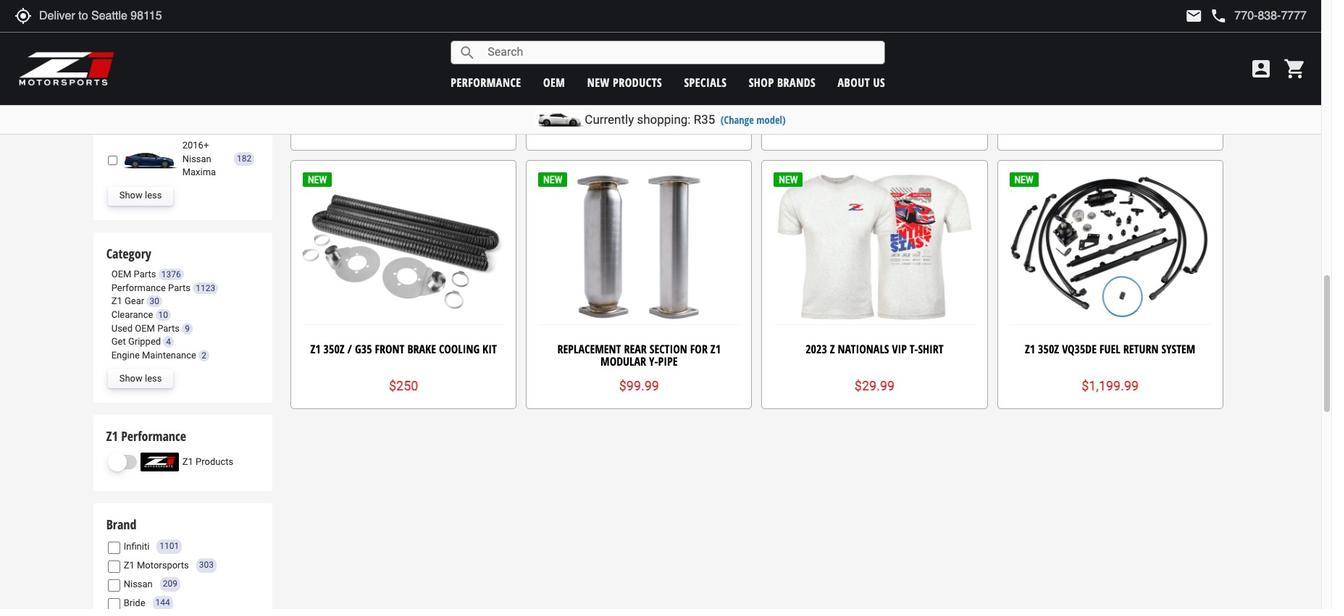 Task type: describe. For each thing, give the bounding box(es) containing it.
0 vertical spatial nissan
[[182, 109, 211, 120]]

show less for 1st 'show less' button from the top of the page
[[119, 190, 162, 201]]

0 horizontal spatial $99.99
[[619, 378, 659, 393]]

4
[[166, 337, 171, 347]]

about us link
[[838, 74, 885, 90]]

new products link
[[587, 74, 662, 90]]

z1 for z1 350z vq35de fuel return system
[[1025, 341, 1035, 357]]

z1 inside stainless steel 4.5'' exhaust tip for z1 touring exhaust
[[958, 61, 969, 77]]

2018
[[182, 96, 203, 107]]

show for first 'show less' button from the bottom
[[119, 373, 143, 384]]

g35 inside 350z / g35 vq35de knock sensor service kit
[[337, 61, 354, 77]]

shop
[[749, 74, 774, 90]]

6 star from the left
[[838, 99, 853, 114]]

star star star star star $99.99
[[1074, 99, 1146, 134]]

currently
[[585, 112, 634, 127]]

1 horizontal spatial oem
[[135, 323, 155, 334]]

350z for z1 350z / g35 front brake cooling kit
[[323, 341, 345, 357]]

stainless steel 4.5'' exhaust tip for z1 touring exhaust
[[781, 61, 969, 90]]

182
[[237, 154, 251, 164]]

shop brands link
[[749, 74, 816, 90]]

cooling
[[439, 341, 480, 357]]

1123
[[196, 283, 215, 293]]

5 star from the left
[[425, 99, 440, 114]]

9
[[185, 323, 190, 334]]

account_box
[[1249, 57, 1273, 80]]

303
[[199, 560, 214, 570]]

z1 for z1 350z / g35 power steering cooler upgrade kit
[[549, 61, 560, 77]]

nissan inside 2016+ nissan maxima
[[182, 153, 211, 164]]

star star star star star $39.99
[[838, 99, 911, 134]]

phone link
[[1210, 7, 1307, 25]]

9 star from the left
[[882, 99, 896, 114]]

new
[[587, 74, 610, 90]]

tip
[[921, 61, 935, 77]]

shopping_cart
[[1283, 57, 1307, 80]]

products
[[613, 74, 662, 90]]

kit for 350z / g35 vq35de knock sensor service kit
[[396, 74, 411, 90]]

sensor
[[429, 61, 463, 77]]

currently shopping: r35 (change model)
[[585, 112, 786, 127]]

350z for z1 350z vq35de fuel return system
[[1038, 341, 1059, 357]]

motorsports
[[137, 560, 189, 571]]

nationals
[[838, 341, 889, 357]]

engine
[[111, 350, 140, 360]]

z1 for z1 350z / g35 front brake cooling kit
[[310, 341, 321, 357]]

category oem parts 1376 performance parts 1123 z1 gear 30 clearance 10 used oem parts 9 get gripped 4 engine maintenance 2
[[106, 244, 215, 360]]

197
[[237, 22, 251, 32]]

1 vertical spatial parts
[[168, 282, 190, 293]]

shirt
[[918, 341, 944, 357]]

2012)
[[182, 35, 207, 46]]

3 star from the left
[[396, 99, 411, 114]]

nissan altima sedan l33 2013 2014 2015 2016 2017 2018 qr25de vq35de 2.5l 3.5l s sr sl se z1 motorsports image
[[121, 99, 179, 118]]

shopping_cart link
[[1280, 57, 1307, 80]]

touring
[[833, 74, 874, 90]]

used
[[111, 323, 133, 334]]

new products
[[587, 74, 662, 90]]

maintenance
[[142, 350, 196, 360]]

pipe
[[658, 354, 678, 370]]

system
[[1161, 341, 1195, 357]]

fuel
[[1100, 341, 1120, 357]]

1 horizontal spatial vq35de
[[1062, 341, 1097, 357]]

my_location
[[14, 7, 32, 25]]

exhaust right 4.5''
[[877, 74, 916, 90]]

us
[[873, 74, 885, 90]]

star star star star star $248.35
[[367, 99, 440, 134]]

30
[[150, 297, 159, 307]]

1 vertical spatial performance
[[121, 427, 186, 445]]

Search search field
[[476, 41, 885, 64]]

4.5''
[[856, 61, 876, 77]]

null image
[[121, 18, 179, 37]]

oem link
[[543, 74, 565, 90]]

vq35de inside 350z / g35 vq35de knock sensor service kit
[[357, 61, 392, 77]]

shopping:
[[637, 112, 691, 127]]

return
[[1123, 341, 1159, 357]]

rear
[[624, 341, 647, 357]]

stainless
[[781, 61, 826, 77]]

specials
[[684, 74, 727, 90]]

0 horizontal spatial oem
[[111, 269, 131, 280]]

1 star from the left
[[367, 99, 382, 114]]

y-
[[649, 354, 658, 370]]

$248.35
[[380, 119, 427, 134]]

r35
[[694, 112, 715, 127]]

about us
[[838, 74, 885, 90]]

performance
[[451, 74, 521, 90]]

z1 350z / g35 power steering cooler upgrade kit
[[549, 61, 729, 90]]

performance inside category oem parts 1376 performance parts 1123 z1 gear 30 clearance 10 used oem parts 9 get gripped 4 engine maintenance 2
[[111, 282, 166, 293]]

1 show less button from the top
[[108, 187, 173, 205]]

14 star from the left
[[1117, 99, 1132, 114]]

350z / g35 vq35de knock sensor service kit
[[306, 61, 501, 90]]

steel
[[829, 61, 853, 77]]

less for 1st 'show less' button from the top of the page
[[145, 190, 162, 201]]

sentra (2007- 2012)
[[182, 8, 209, 46]]

for inside stainless steel 4.5'' exhaust tip for z1 touring exhaust
[[938, 61, 955, 77]]

2 vertical spatial parts
[[157, 323, 180, 334]]

1376
[[161, 270, 181, 280]]

(change model) link
[[721, 113, 786, 127]]



Task type: vqa. For each thing, say whether or not it's contained in the screenshot.


Task type: locate. For each thing, give the bounding box(es) containing it.
$29.99
[[855, 378, 895, 393]]

show down engine
[[119, 373, 143, 384]]

/ inside 350z / g35 vq35de knock sensor service kit
[[330, 61, 334, 77]]

replacement
[[557, 341, 621, 357]]

2 less from the top
[[145, 373, 162, 384]]

z1 inside z1 350z / g35 power steering cooler upgrade kit
[[549, 61, 560, 77]]

z1 inside replacement rear section for z1 modular y-pipe
[[710, 341, 721, 357]]

0 horizontal spatial vq35de
[[357, 61, 392, 77]]

brand
[[106, 515, 136, 533]]

category
[[106, 244, 151, 262]]

performance up gear
[[111, 282, 166, 293]]

z1 for z1 motorsports
[[124, 560, 135, 571]]

oem left new
[[543, 74, 565, 90]]

show less
[[119, 190, 162, 201], [119, 373, 162, 384]]

2023 z nationals vip t-shirt
[[806, 341, 944, 357]]

nissan up altima
[[182, 109, 211, 120]]

z1 inside category oem parts 1376 performance parts 1123 z1 gear 30 clearance 10 used oem parts 9 get gripped 4 engine maintenance 2
[[111, 296, 122, 307]]

1 vertical spatial for
[[690, 341, 708, 357]]

$1,199.99
[[1082, 378, 1139, 393]]

2023
[[806, 341, 827, 357]]

g35 left power
[[594, 61, 611, 77]]

/ for z1 350z / g35 front brake cooling kit
[[347, 341, 352, 357]]

350z inside 350z / g35 vq35de knock sensor service kit
[[306, 61, 327, 77]]

2 horizontal spatial kit
[[654, 74, 669, 90]]

performance link
[[451, 74, 521, 90]]

vq35de left the knock
[[357, 61, 392, 77]]

7 star from the left
[[853, 99, 867, 114]]

vq35de
[[357, 61, 392, 77], [1062, 341, 1097, 357]]

0 horizontal spatial /
[[330, 61, 334, 77]]

0 vertical spatial parts
[[134, 269, 156, 280]]

0 horizontal spatial for
[[690, 341, 708, 357]]

1 show less from the top
[[119, 190, 162, 201]]

altima
[[182, 123, 209, 134]]

mail phone
[[1185, 7, 1227, 25]]

parts up 4
[[157, 323, 180, 334]]

nissan down 2016+ on the top
[[182, 153, 211, 164]]

1 vertical spatial vq35de
[[1062, 341, 1097, 357]]

2 horizontal spatial oem
[[543, 74, 565, 90]]

show less down nissan maxima a36 2016 2017 2018 2019 2020 2021 2022 2023 vq35de 3.5l s sv sr sl z1 motorsports image
[[119, 190, 162, 201]]

kit right cooling
[[482, 341, 497, 357]]

for
[[938, 61, 955, 77], [690, 341, 708, 357]]

$189.99
[[615, 119, 663, 134]]

show for 1st 'show less' button from the top of the page
[[119, 190, 143, 201]]

/ inside z1 350z / g35 power steering cooler upgrade kit
[[586, 61, 591, 77]]

1 vertical spatial show less
[[119, 373, 162, 384]]

1 vertical spatial less
[[145, 373, 162, 384]]

show less button down engine
[[108, 370, 173, 388]]

350z inside z1 350z / g35 power steering cooler upgrade kit
[[563, 61, 584, 77]]

209
[[163, 579, 177, 589]]

2013-
[[182, 82, 206, 93]]

z1 for z1 performance
[[106, 427, 118, 445]]

less for first 'show less' button from the bottom
[[145, 373, 162, 384]]

less down nissan maxima a36 2016 2017 2018 2019 2020 2021 2022 2023 vq35de 3.5l s sv sr sl z1 motorsports image
[[145, 190, 162, 201]]

350z for z1 350z / g35 power steering cooler upgrade kit
[[563, 61, 584, 77]]

1 vertical spatial show less button
[[108, 370, 173, 388]]

(2007-
[[182, 21, 209, 32]]

kit right upgrade
[[654, 74, 669, 90]]

1 show from the top
[[119, 190, 143, 201]]

2 horizontal spatial g35
[[594, 61, 611, 77]]

z1 performance
[[106, 427, 186, 445]]

1 less from the top
[[145, 190, 162, 201]]

kit for z1 350z / g35 front brake cooling kit
[[482, 341, 497, 357]]

0 horizontal spatial g35
[[337, 61, 354, 77]]

vip
[[892, 341, 907, 357]]

kit up star star star star star $248.35
[[396, 74, 411, 90]]

1 horizontal spatial kit
[[482, 341, 497, 357]]

2 show less button from the top
[[108, 370, 173, 388]]

2 show from the top
[[119, 373, 143, 384]]

phone
[[1210, 7, 1227, 25]]

upgrade
[[610, 74, 651, 90]]

1 vertical spatial oem
[[111, 269, 131, 280]]

4 star from the left
[[411, 99, 425, 114]]

gear
[[125, 296, 144, 307]]

show less for first 'show less' button from the bottom
[[119, 373, 162, 384]]

z1 350z vq35de fuel return system
[[1025, 341, 1195, 357]]

vq35de left 'fuel'
[[1062, 341, 1097, 357]]

2013- 2018 nissan altima
[[182, 82, 211, 134]]

$99.99 inside star star star star star $99.99
[[1090, 119, 1130, 134]]

g35 for z1 350z / g35 front brake cooling kit
[[355, 341, 372, 357]]

None checkbox
[[108, 60, 117, 72], [108, 104, 117, 116], [108, 561, 120, 573], [108, 580, 120, 592], [108, 60, 117, 72], [108, 104, 117, 116], [108, 561, 120, 573], [108, 580, 120, 592]]

15 star from the left
[[1132, 99, 1146, 114]]

2 show less from the top
[[119, 373, 162, 384]]

g35 left front
[[355, 341, 372, 357]]

z1 350z / g35 front brake cooling kit
[[310, 341, 497, 357]]

0 vertical spatial show less
[[119, 190, 162, 201]]

section
[[650, 341, 687, 357]]

t-
[[910, 341, 918, 357]]

modular
[[601, 354, 646, 370]]

z1 motorsports logo image
[[18, 51, 116, 87]]

13 star from the left
[[1103, 99, 1117, 114]]

nissan up bride
[[124, 579, 153, 589]]

1 horizontal spatial for
[[938, 61, 955, 77]]

infiniti
[[124, 541, 149, 552]]

front
[[375, 341, 405, 357]]

oem down category
[[111, 269, 131, 280]]

0 vertical spatial show
[[119, 190, 143, 201]]

2 vertical spatial nissan
[[124, 579, 153, 589]]

model)
[[756, 113, 786, 127]]

0 vertical spatial oem
[[543, 74, 565, 90]]

kit
[[396, 74, 411, 90], [654, 74, 669, 90], [482, 341, 497, 357]]

0 horizontal spatial kit
[[396, 74, 411, 90]]

None checkbox
[[108, 23, 117, 35], [108, 155, 117, 167], [108, 542, 120, 554], [108, 599, 120, 609], [108, 23, 117, 35], [108, 155, 117, 167], [108, 542, 120, 554], [108, 599, 120, 609]]

1 vertical spatial nissan
[[182, 153, 211, 164]]

products
[[196, 456, 233, 467]]

0 vertical spatial performance
[[111, 282, 166, 293]]

shop brands
[[749, 74, 816, 90]]

show
[[119, 190, 143, 201], [119, 373, 143, 384]]

get
[[111, 336, 126, 347]]

z1 products
[[182, 456, 233, 467]]

g35 inside z1 350z / g35 power steering cooler upgrade kit
[[594, 61, 611, 77]]

show less button down nissan maxima a36 2016 2017 2018 2019 2020 2021 2022 2023 vq35de 3.5l s sv sr sl z1 motorsports image
[[108, 187, 173, 205]]

clearance
[[111, 309, 153, 320]]

g35 left the knock
[[337, 61, 354, 77]]

1 vertical spatial $99.99
[[619, 378, 659, 393]]

0 vertical spatial show less button
[[108, 187, 173, 205]]

11 star from the left
[[1074, 99, 1088, 114]]

z1 for z1 products
[[182, 456, 193, 467]]

$250
[[389, 378, 418, 393]]

10 star from the left
[[896, 99, 911, 114]]

0 vertical spatial $99.99
[[1090, 119, 1130, 134]]

g35 for z1 350z / g35 power steering cooler upgrade kit
[[594, 61, 611, 77]]

1 horizontal spatial /
[[347, 341, 352, 357]]

for right tip
[[938, 61, 955, 77]]

nissan
[[182, 109, 211, 120], [182, 153, 211, 164], [124, 579, 153, 589]]

steering
[[649, 61, 692, 77]]

cooler
[[694, 61, 729, 77]]

/ for z1 350z / g35 power steering cooler upgrade kit
[[586, 61, 591, 77]]

1 horizontal spatial $99.99
[[1090, 119, 1130, 134]]

2 star from the left
[[382, 99, 396, 114]]

for right section at the bottom of the page
[[690, 341, 708, 357]]

performance up z1 products
[[121, 427, 186, 445]]

parts down 1376
[[168, 282, 190, 293]]

parts
[[134, 269, 156, 280], [168, 282, 190, 293], [157, 323, 180, 334]]

2016+ nissan maxima
[[182, 140, 216, 178]]

kit inside 350z / g35 vq35de knock sensor service kit
[[396, 74, 411, 90]]

kit inside z1 350z / g35 power steering cooler upgrade kit
[[654, 74, 669, 90]]

144
[[155, 598, 170, 608]]

brands
[[777, 74, 816, 90]]

knock
[[395, 61, 426, 77]]

nissan maxima a36 2016 2017 2018 2019 2020 2021 2022 2023 vq35de 3.5l s sv sr sl z1 motorsports image
[[121, 150, 179, 169]]

account_box link
[[1246, 57, 1276, 80]]

mail
[[1185, 7, 1203, 25]]

z
[[830, 341, 835, 357]]

parts left 1376
[[134, 269, 156, 280]]

1 horizontal spatial g35
[[355, 341, 372, 357]]

$39.99
[[855, 119, 895, 134]]

show less button
[[108, 187, 173, 205], [108, 370, 173, 388]]

12 star from the left
[[1088, 99, 1103, 114]]

8 star from the left
[[867, 99, 882, 114]]

service
[[466, 61, 501, 77]]

show down nissan maxima a36 2016 2017 2018 2019 2020 2021 2022 2023 vq35de 3.5l s sv sr sl z1 motorsports image
[[119, 190, 143, 201]]

1 vertical spatial show
[[119, 373, 143, 384]]

show less down engine
[[119, 373, 162, 384]]

g35
[[337, 61, 354, 77], [594, 61, 611, 77], [355, 341, 372, 357]]

(change
[[721, 113, 754, 127]]

exhaust left tip
[[879, 61, 918, 77]]

0 vertical spatial vq35de
[[357, 61, 392, 77]]

less down maintenance
[[145, 373, 162, 384]]

0 vertical spatial less
[[145, 190, 162, 201]]

oem up gripped
[[135, 323, 155, 334]]

maxima
[[182, 167, 216, 178]]

bride
[[124, 597, 145, 608]]

specials link
[[684, 74, 727, 90]]

power
[[614, 61, 646, 77]]

oem
[[543, 74, 565, 90], [111, 269, 131, 280], [135, 323, 155, 334]]

replacement rear section for z1 modular y-pipe
[[557, 341, 721, 370]]

mail link
[[1185, 7, 1203, 25]]

2 horizontal spatial /
[[586, 61, 591, 77]]

2 vertical spatial oem
[[135, 323, 155, 334]]

for inside replacement rear section for z1 modular y-pipe
[[690, 341, 708, 357]]

star
[[367, 99, 382, 114], [382, 99, 396, 114], [396, 99, 411, 114], [411, 99, 425, 114], [425, 99, 440, 114], [838, 99, 853, 114], [853, 99, 867, 114], [867, 99, 882, 114], [882, 99, 896, 114], [896, 99, 911, 114], [1074, 99, 1088, 114], [1088, 99, 1103, 114], [1103, 99, 1117, 114], [1117, 99, 1132, 114], [1132, 99, 1146, 114]]

350z
[[306, 61, 327, 77], [563, 61, 584, 77], [323, 341, 345, 357], [1038, 341, 1059, 357]]

0 vertical spatial for
[[938, 61, 955, 77]]

/
[[330, 61, 334, 77], [586, 61, 591, 77], [347, 341, 352, 357]]

10
[[158, 310, 168, 320]]



